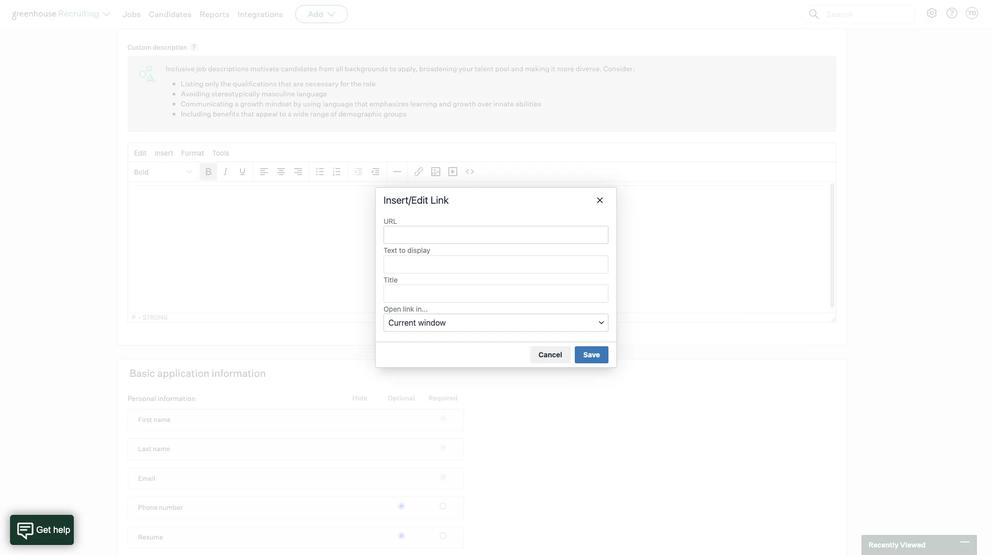 Task type: locate. For each thing, give the bounding box(es) containing it.
0 vertical spatial name
[[154, 416, 171, 424]]

0 vertical spatial description
[[153, 10, 206, 22]]

wide
[[293, 110, 309, 118]]

that left appeal
[[241, 110, 254, 118]]

url
[[384, 217, 397, 226]]

1 horizontal spatial to
[[390, 64, 396, 73]]

0 vertical spatial language
[[297, 89, 327, 98]]

by
[[294, 100, 302, 108]]

appeal
[[256, 110, 278, 118]]

range
[[310, 110, 329, 118]]

jobs
[[123, 9, 141, 19]]

1 horizontal spatial growth
[[453, 100, 476, 108]]

name for last name
[[153, 445, 170, 453]]

that up masculine
[[278, 79, 292, 88]]

basic
[[130, 367, 155, 380]]

td button
[[964, 5, 980, 21]]

toolbar
[[198, 162, 254, 182], [254, 162, 309, 182], [309, 162, 348, 182], [348, 162, 387, 182], [408, 162, 481, 182]]

Text to display text field
[[384, 255, 609, 273]]

cancel button
[[530, 346, 571, 364]]

1 horizontal spatial the
[[351, 79, 362, 88]]

of
[[331, 110, 337, 118]]

for
[[340, 79, 349, 88]]

description
[[153, 10, 206, 22], [153, 43, 187, 51]]

and right learning
[[439, 100, 451, 108]]

application
[[157, 367, 210, 380]]

making
[[525, 64, 550, 73]]

1 vertical spatial and
[[439, 100, 451, 108]]

descriptions
[[208, 64, 249, 73]]

2 vertical spatial to
[[399, 246, 406, 255]]

name
[[154, 416, 171, 424], [153, 445, 170, 453]]

stereotypically
[[211, 89, 260, 98]]

save
[[584, 350, 600, 359]]

inclusive job descriptions motivate candidates from all backgrounds to apply, broadening your talent pool and making it more diverse. consider:
[[166, 64, 635, 73]]

growth up appeal
[[240, 100, 264, 108]]

0 horizontal spatial information
[[158, 394, 196, 403]]

td button
[[966, 7, 978, 19]]

growth left over
[[453, 100, 476, 108]]

0 vertical spatial a
[[235, 100, 239, 108]]

role
[[363, 79, 376, 88]]

open
[[384, 305, 401, 313]]

2 vertical spatial that
[[241, 110, 254, 118]]

basic application information
[[130, 367, 266, 380]]

a down stereotypically
[[235, 100, 239, 108]]

candidates
[[149, 9, 192, 19]]

1 vertical spatial a
[[288, 110, 292, 118]]

that
[[278, 79, 292, 88], [355, 100, 368, 108], [241, 110, 254, 118]]

text to display
[[384, 246, 430, 255]]

resume
[[138, 533, 163, 541]]

the
[[221, 79, 231, 88], [351, 79, 362, 88]]

1 vertical spatial that
[[355, 100, 368, 108]]

resize image
[[831, 317, 836, 322]]

listing
[[181, 79, 204, 88]]

1 vertical spatial language
[[323, 100, 353, 108]]

name right first on the bottom left
[[154, 416, 171, 424]]

2 horizontal spatial that
[[355, 100, 368, 108]]

the right only
[[221, 79, 231, 88]]

the right for
[[351, 79, 362, 88]]

group
[[128, 162, 836, 182]]

0 horizontal spatial and
[[439, 100, 451, 108]]

1 horizontal spatial and
[[511, 64, 524, 73]]

apply,
[[398, 64, 418, 73]]

add
[[308, 9, 324, 19]]

personal
[[128, 394, 156, 403]]

to right "text"
[[399, 246, 406, 255]]

language up using
[[297, 89, 327, 98]]

td
[[968, 10, 976, 17]]

required
[[429, 394, 458, 402]]

number
[[159, 504, 183, 512]]

1 horizontal spatial a
[[288, 110, 292, 118]]

link
[[431, 194, 449, 206]]

1 horizontal spatial information
[[212, 367, 266, 380]]

information
[[212, 367, 266, 380], [158, 394, 196, 403]]

5 toolbar from the left
[[408, 162, 481, 182]]

language up 'of'
[[323, 100, 353, 108]]

description for post description
[[153, 10, 206, 22]]

name right last
[[153, 445, 170, 453]]

including
[[181, 110, 211, 118]]

2 toolbar from the left
[[254, 162, 309, 182]]

growth
[[240, 100, 264, 108], [453, 100, 476, 108]]

1 horizontal spatial that
[[278, 79, 292, 88]]

None radio
[[440, 445, 446, 451], [398, 533, 405, 539], [440, 533, 446, 539], [440, 445, 446, 451], [398, 533, 405, 539], [440, 533, 446, 539]]

from
[[319, 64, 334, 73]]

to left apply,
[[390, 64, 396, 73]]

integrations
[[238, 9, 283, 19]]

using
[[303, 100, 321, 108]]

1 description from the top
[[153, 10, 206, 22]]

first name
[[138, 416, 171, 424]]

0 horizontal spatial to
[[279, 110, 286, 118]]

title
[[384, 275, 398, 284]]

are
[[293, 79, 304, 88]]

1 toolbar from the left
[[198, 162, 254, 182]]

1 vertical spatial description
[[153, 43, 187, 51]]

description for custom description
[[153, 43, 187, 51]]

0 horizontal spatial growth
[[240, 100, 264, 108]]

0 vertical spatial information
[[212, 367, 266, 380]]

0 vertical spatial and
[[511, 64, 524, 73]]

to down mindset on the top left
[[279, 110, 286, 118]]

communicating
[[181, 100, 233, 108]]

mindset
[[265, 100, 292, 108]]

innate
[[494, 100, 514, 108]]

name for first name
[[154, 416, 171, 424]]

1 vertical spatial name
[[153, 445, 170, 453]]

insert/edit link
[[384, 194, 449, 206]]

and
[[511, 64, 524, 73], [439, 100, 451, 108]]

a left wide
[[288, 110, 292, 118]]

open link in...
[[384, 305, 428, 313]]

and right pool
[[511, 64, 524, 73]]

to inside insert/edit link dialog
[[399, 246, 406, 255]]

None radio
[[440, 415, 446, 422], [440, 474, 446, 480], [398, 503, 405, 510], [440, 503, 446, 510], [440, 415, 446, 422], [440, 474, 446, 480], [398, 503, 405, 510], [440, 503, 446, 510]]

language
[[297, 89, 327, 98], [323, 100, 353, 108]]

jobs link
[[123, 9, 141, 19]]

that up demographic
[[355, 100, 368, 108]]

2 description from the top
[[153, 43, 187, 51]]

0 vertical spatial to
[[390, 64, 396, 73]]

recently viewed
[[869, 541, 926, 550]]

0 horizontal spatial the
[[221, 79, 231, 88]]

2 horizontal spatial to
[[399, 246, 406, 255]]

1 vertical spatial to
[[279, 110, 286, 118]]



Task type: describe. For each thing, give the bounding box(es) containing it.
and inside listing only the qualifications that are necessary for the role avoiding stereotypically masculine language communicating a growth mindset by using language that emphasizes learning and growth over innate abilities including benefits that appeal to a wide range of demographic groups
[[439, 100, 451, 108]]

phone number
[[138, 504, 183, 512]]

0 horizontal spatial a
[[235, 100, 239, 108]]

insert/edit link dialog
[[375, 187, 617, 368]]

your
[[459, 64, 473, 73]]

it
[[551, 64, 556, 73]]

1 vertical spatial information
[[158, 394, 196, 403]]

0 vertical spatial that
[[278, 79, 292, 88]]

talent
[[475, 64, 494, 73]]

link
[[403, 305, 414, 313]]

save button
[[575, 346, 609, 364]]

benefits
[[213, 110, 239, 118]]

backgrounds
[[345, 64, 388, 73]]

only
[[205, 79, 219, 88]]

groups
[[384, 110, 407, 118]]

custom
[[128, 43, 151, 51]]

custom description
[[128, 43, 187, 51]]

current window button
[[384, 314, 609, 332]]

motivate
[[250, 64, 279, 73]]

phone
[[138, 504, 158, 512]]

pool
[[495, 64, 510, 73]]

configure image
[[926, 7, 938, 19]]

candidates link
[[149, 9, 192, 19]]

current
[[389, 318, 416, 327]]

job
[[196, 64, 206, 73]]

listing only the qualifications that are necessary for the role avoiding stereotypically masculine language communicating a growth mindset by using language that emphasizes learning and growth over innate abilities including benefits that appeal to a wide range of demographic groups
[[181, 79, 541, 118]]

text
[[384, 246, 397, 255]]

all
[[336, 64, 343, 73]]

post description
[[130, 10, 206, 22]]

reports link
[[200, 9, 230, 19]]

integrations link
[[238, 9, 283, 19]]

0 horizontal spatial that
[[241, 110, 254, 118]]

optional
[[388, 394, 415, 402]]

learning
[[410, 100, 437, 108]]

cancel
[[539, 350, 562, 359]]

diverse.
[[576, 64, 602, 73]]

1 growth from the left
[[240, 100, 264, 108]]

display
[[408, 246, 430, 255]]

current window
[[389, 318, 446, 327]]

candidates
[[281, 64, 317, 73]]

consider:
[[603, 64, 635, 73]]

window
[[418, 318, 446, 327]]

to inside listing only the qualifications that are necessary for the role avoiding stereotypically masculine language communicating a growth mindset by using language that emphasizes learning and growth over innate abilities including benefits that appeal to a wide range of demographic groups
[[279, 110, 286, 118]]

recently
[[869, 541, 899, 550]]

first
[[138, 416, 152, 424]]

personal information
[[128, 394, 196, 403]]

reports
[[200, 9, 230, 19]]

viewed
[[900, 541, 926, 550]]

emphasizes
[[370, 100, 409, 108]]

Search text field
[[824, 7, 905, 21]]

last name
[[138, 445, 170, 453]]

email
[[138, 474, 155, 482]]

demographic
[[338, 110, 382, 118]]

over
[[478, 100, 492, 108]]

greenhouse recruiting image
[[12, 8, 102, 20]]

abilities
[[516, 100, 541, 108]]

Title text field
[[384, 285, 609, 303]]

masculine
[[262, 89, 295, 98]]

last
[[138, 445, 152, 453]]

post
[[130, 10, 151, 22]]

1 the from the left
[[221, 79, 231, 88]]

necessary
[[305, 79, 339, 88]]

broadening
[[419, 64, 457, 73]]

insert/edit
[[384, 194, 428, 206]]

3 toolbar from the left
[[309, 162, 348, 182]]

add button
[[295, 5, 348, 23]]

inclusive
[[166, 64, 195, 73]]

4 toolbar from the left
[[348, 162, 387, 182]]

2 the from the left
[[351, 79, 362, 88]]

hide
[[352, 394, 367, 402]]

qualifications
[[233, 79, 277, 88]]

avoiding
[[181, 89, 210, 98]]

in...
[[416, 305, 428, 313]]

more
[[557, 64, 574, 73]]

URL url field
[[384, 226, 609, 244]]

2 growth from the left
[[453, 100, 476, 108]]



Task type: vqa. For each thing, say whether or not it's contained in the screenshot.
right that
yes



